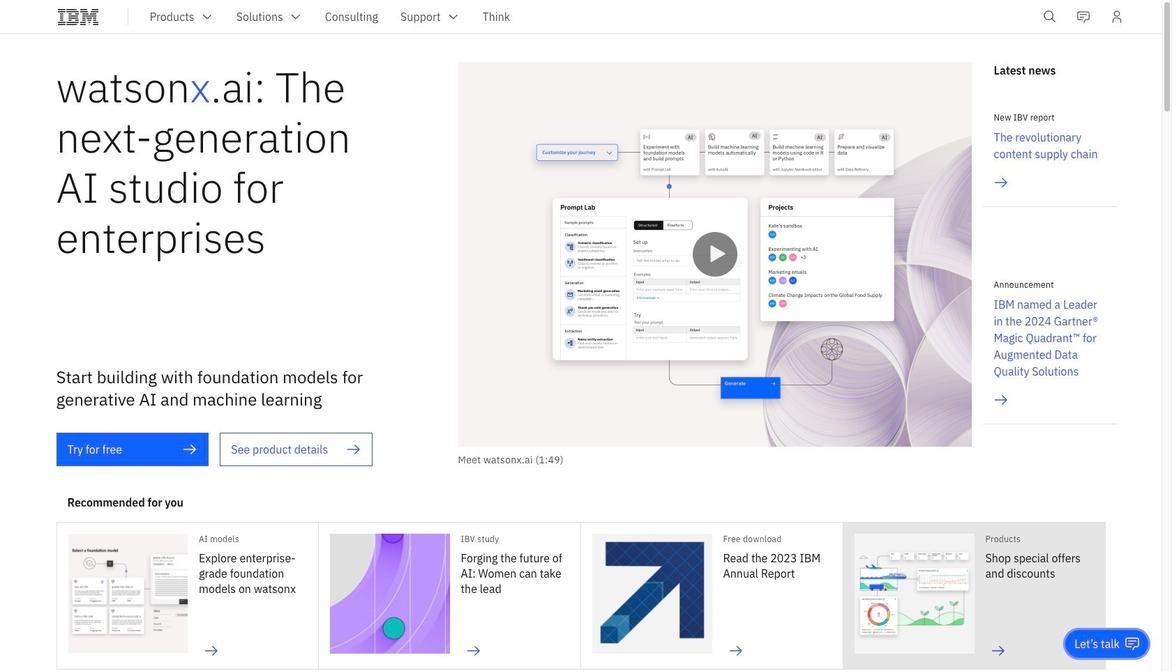 Task type: locate. For each thing, give the bounding box(es) containing it.
let's talk element
[[1075, 637, 1120, 652]]



